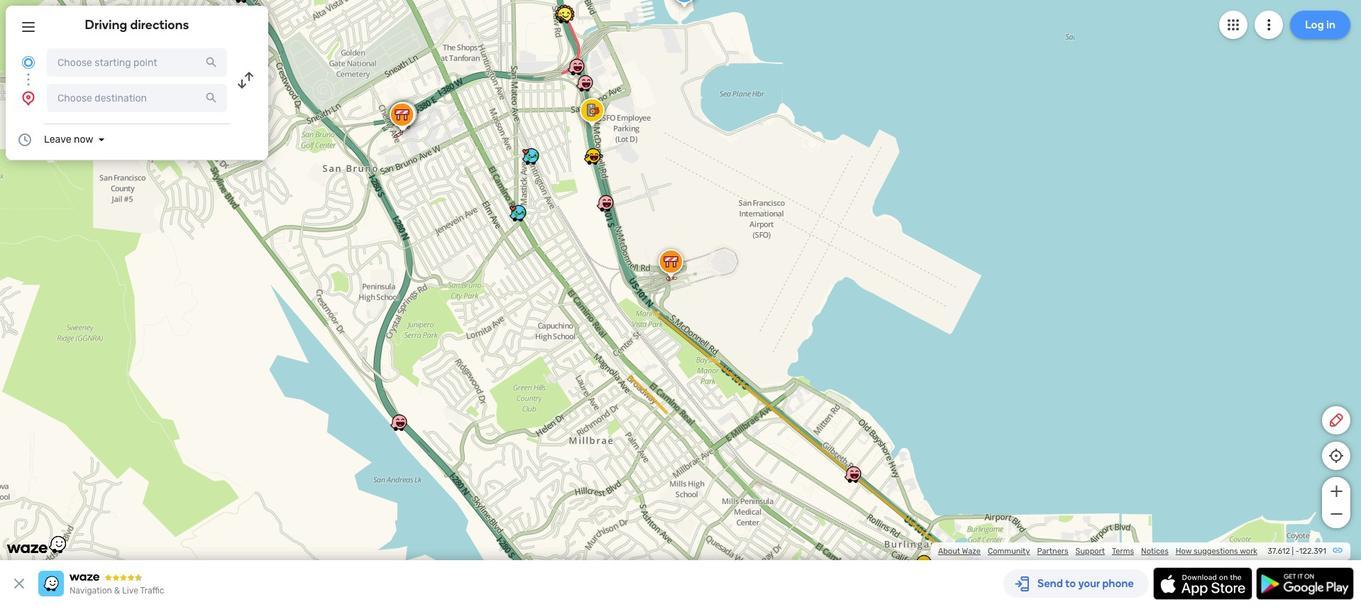 Task type: describe. For each thing, give the bounding box(es) containing it.
zoom out image
[[1328, 506, 1346, 523]]

terms link
[[1113, 547, 1135, 556]]

about
[[939, 547, 961, 556]]

about waze link
[[939, 547, 981, 556]]

support
[[1076, 547, 1105, 556]]

|
[[1293, 547, 1294, 556]]

37.612
[[1268, 547, 1291, 556]]

link image
[[1333, 545, 1344, 556]]

how suggestions work link
[[1176, 547, 1258, 556]]

how
[[1176, 547, 1192, 556]]

navigation & live traffic
[[70, 586, 164, 596]]

community link
[[988, 547, 1031, 556]]

traffic
[[140, 586, 164, 596]]

leave now
[[44, 133, 93, 146]]

about waze community partners support terms notices how suggestions work
[[939, 547, 1258, 556]]

37.612 | -122.391
[[1268, 547, 1327, 556]]

navigation
[[70, 586, 112, 596]]

zoom in image
[[1328, 483, 1346, 500]]

live
[[122, 586, 138, 596]]

partners link
[[1038, 547, 1069, 556]]

current location image
[[20, 54, 37, 71]]

directions
[[130, 17, 189, 33]]

Choose starting point text field
[[47, 48, 227, 77]]

pencil image
[[1328, 412, 1345, 429]]



Task type: vqa. For each thing, say whether or not it's contained in the screenshot.
Park
no



Task type: locate. For each thing, give the bounding box(es) containing it.
clock image
[[16, 131, 33, 148]]

partners
[[1038, 547, 1069, 556]]

122.391
[[1300, 547, 1327, 556]]

&
[[114, 586, 120, 596]]

notices link
[[1142, 547, 1169, 556]]

waze
[[962, 547, 981, 556]]

support link
[[1076, 547, 1105, 556]]

location image
[[20, 89, 37, 107]]

work
[[1240, 547, 1258, 556]]

community
[[988, 547, 1031, 556]]

Choose destination text field
[[47, 84, 227, 112]]

driving
[[85, 17, 127, 33]]

driving directions
[[85, 17, 189, 33]]

suggestions
[[1194, 547, 1239, 556]]

now
[[74, 133, 93, 146]]

leave
[[44, 133, 71, 146]]

notices
[[1142, 547, 1169, 556]]

terms
[[1113, 547, 1135, 556]]

x image
[[11, 575, 28, 592]]

-
[[1296, 547, 1300, 556]]



